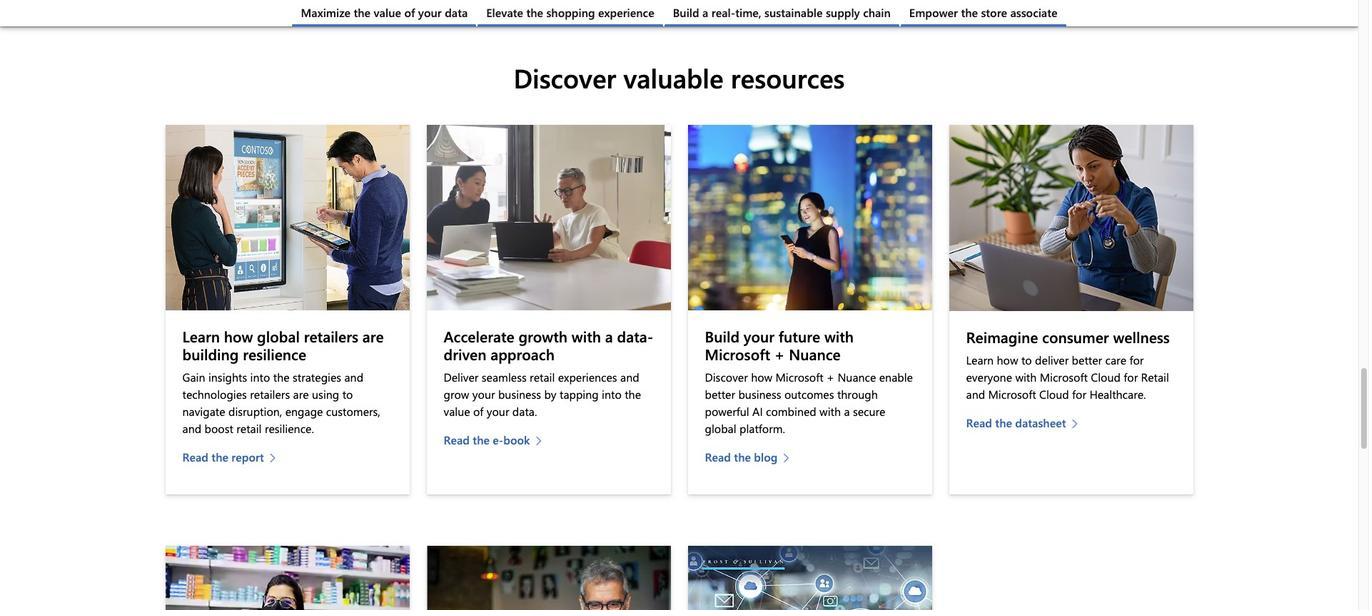 Task type: vqa. For each thing, say whether or not it's contained in the screenshot.


Task type: locate. For each thing, give the bounding box(es) containing it.
data-
[[617, 326, 654, 346]]

build inside build your future with microsoft + nuance discover how microsoft + nuance enable better business outcomes through powerful ai combined with a secure global platform.
[[705, 326, 740, 346]]

0 horizontal spatial a
[[605, 326, 613, 346]]

2 vertical spatial a
[[844, 404, 850, 419]]

for up healthcare.
[[1124, 370, 1138, 385]]

a down through
[[844, 404, 850, 419]]

and down everyone at the right bottom of the page
[[967, 387, 986, 402]]

retail
[[530, 370, 555, 385], [237, 421, 262, 436]]

global up strategies
[[257, 326, 300, 346]]

and inside "reimagine consumer wellness learn how to deliver better care for everyone with microsoft cloud for retail and microsoft cloud for healthcare."
[[967, 387, 986, 402]]

1 horizontal spatial are
[[363, 326, 384, 346]]

1 vertical spatial global
[[705, 421, 737, 436]]

nuance up outcomes
[[789, 344, 841, 364]]

the right tapping at bottom left
[[625, 387, 641, 402]]

the for read the report
[[212, 450, 228, 465]]

associate
[[1011, 5, 1058, 20]]

build
[[673, 5, 700, 20], [705, 326, 740, 346]]

into inside 'accelerate growth with a data- driven approach deliver seamless retail experiences and grow your business by tapping into the value of your data.'
[[602, 387, 622, 402]]

1 vertical spatial for
[[1124, 370, 1138, 385]]

platform.
[[740, 421, 786, 436]]

of
[[404, 5, 415, 20], [473, 404, 484, 419]]

business
[[498, 387, 541, 402], [739, 387, 782, 402]]

1 vertical spatial retail
[[237, 421, 262, 436]]

how inside build your future with microsoft + nuance discover how microsoft + nuance enable better business outcomes through powerful ai combined with a secure global platform.
[[751, 370, 773, 385]]

0 horizontal spatial how
[[224, 326, 253, 346]]

0 horizontal spatial cloud
[[1040, 387, 1070, 402]]

with right future
[[825, 326, 854, 346]]

retail down disruption,
[[237, 421, 262, 436]]

1 vertical spatial better
[[705, 387, 736, 402]]

1 vertical spatial retailers
[[250, 387, 290, 402]]

real-
[[712, 5, 736, 20]]

empower the store associate
[[910, 5, 1058, 20]]

the down resilience
[[273, 370, 290, 385]]

0 vertical spatial retailers
[[304, 326, 359, 346]]

the right the "maximize"
[[354, 5, 371, 20]]

0 horizontal spatial value
[[374, 5, 401, 20]]

0 vertical spatial for
[[1130, 353, 1144, 368]]

1 horizontal spatial +
[[827, 370, 835, 385]]

and
[[345, 370, 364, 385], [621, 370, 640, 385], [967, 387, 986, 402], [182, 421, 201, 436]]

into
[[250, 370, 270, 385], [602, 387, 622, 402]]

learn up everyone at the right bottom of the page
[[967, 353, 994, 368]]

with
[[572, 326, 601, 346], [825, 326, 854, 346], [1016, 370, 1037, 385], [820, 404, 841, 419]]

nuance up through
[[838, 370, 876, 385]]

0 vertical spatial build
[[673, 5, 700, 20]]

0 horizontal spatial build
[[673, 5, 700, 20]]

retailers up disruption,
[[250, 387, 290, 402]]

the left report
[[212, 450, 228, 465]]

how
[[224, 326, 253, 346], [997, 353, 1019, 368], [751, 370, 773, 385]]

the inside learn how global retailers are building resilience gain insights into the strategies and technologies retailers are using to navigate disruption, engage customers, and boost retail resilience.
[[273, 370, 290, 385]]

learn up gain
[[182, 326, 220, 346]]

1 horizontal spatial global
[[705, 421, 737, 436]]

a
[[703, 5, 709, 20], [605, 326, 613, 346], [844, 404, 850, 419]]

of up read the e-book
[[473, 404, 484, 419]]

to inside "reimagine consumer wellness learn how to deliver better care for everyone with microsoft cloud for retail and microsoft cloud for healthcare."
[[1022, 353, 1032, 368]]

global down powerful
[[705, 421, 737, 436]]

driven
[[444, 344, 487, 364]]

build inside microsoft-cloud-for-retail tab list
[[673, 5, 700, 20]]

everyone
[[967, 370, 1013, 385]]

how inside "reimagine consumer wellness learn how to deliver better care for everyone with microsoft cloud for retail and microsoft cloud for healthcare."
[[997, 353, 1019, 368]]

1 horizontal spatial value
[[444, 404, 470, 419]]

the left blog
[[734, 450, 751, 465]]

your inside microsoft-cloud-for-retail tab list
[[418, 5, 442, 20]]

1 horizontal spatial retail
[[530, 370, 555, 385]]

a inside build a real-time, sustainable supply chain link
[[703, 5, 709, 20]]

your down seamless
[[473, 387, 495, 402]]

read for reimagine consumer wellness
[[967, 415, 993, 430]]

0 vertical spatial learn
[[182, 326, 220, 346]]

0 horizontal spatial global
[[257, 326, 300, 346]]

to up customers,
[[343, 387, 353, 402]]

cloud up datasheet
[[1040, 387, 1070, 402]]

value down grow
[[444, 404, 470, 419]]

1 horizontal spatial a
[[703, 5, 709, 20]]

1 vertical spatial into
[[602, 387, 622, 402]]

0 horizontal spatial better
[[705, 387, 736, 402]]

2 vertical spatial how
[[751, 370, 773, 385]]

global inside learn how global retailers are building resilience gain insights into the strategies and technologies retailers are using to navigate disruption, engage customers, and boost retail resilience.
[[257, 326, 300, 346]]

reimagine
[[967, 327, 1039, 347]]

retailers up strategies
[[304, 326, 359, 346]]

the inside "link"
[[527, 5, 543, 20]]

the inside 'accelerate growth with a data- driven approach deliver seamless retail experiences and grow your business by tapping into the value of your data.'
[[625, 387, 641, 402]]

1 horizontal spatial build
[[705, 326, 740, 346]]

read down everyone at the right bottom of the page
[[967, 415, 993, 430]]

with down deliver at bottom right
[[1016, 370, 1037, 385]]

elevate the shopping experience link
[[478, 0, 663, 26]]

1 vertical spatial a
[[605, 326, 613, 346]]

0 vertical spatial how
[[224, 326, 253, 346]]

1 horizontal spatial to
[[1022, 353, 1032, 368]]

read down boost
[[182, 450, 208, 465]]

read left e-
[[444, 433, 470, 448]]

accelerate
[[444, 326, 515, 346]]

the right the elevate
[[527, 5, 543, 20]]

0 horizontal spatial are
[[293, 387, 309, 402]]

0 vertical spatial value
[[374, 5, 401, 20]]

0 vertical spatial nuance
[[789, 344, 841, 364]]

for left healthcare.
[[1073, 387, 1087, 402]]

0 vertical spatial global
[[257, 326, 300, 346]]

0 vertical spatial of
[[404, 5, 415, 20]]

0 horizontal spatial into
[[250, 370, 270, 385]]

discover
[[514, 60, 616, 95], [705, 370, 748, 385]]

discover inside build your future with microsoft + nuance discover how microsoft + nuance enable better business outcomes through powerful ai combined with a secure global platform.
[[705, 370, 748, 385]]

using
[[312, 387, 339, 402]]

better down "consumer"
[[1072, 353, 1103, 368]]

2 horizontal spatial how
[[997, 353, 1019, 368]]

chain
[[863, 5, 891, 20]]

retailers
[[304, 326, 359, 346], [250, 387, 290, 402]]

business inside build your future with microsoft + nuance discover how microsoft + nuance enable better business outcomes through powerful ai combined with a secure global platform.
[[739, 387, 782, 402]]

microsoft down deliver at bottom right
[[1040, 370, 1088, 385]]

retail inside 'accelerate growth with a data- driven approach deliver seamless retail experiences and grow your business by tapping into the value of your data.'
[[530, 370, 555, 385]]

0 vertical spatial retail
[[530, 370, 555, 385]]

1 vertical spatial of
[[473, 404, 484, 419]]

global inside build your future with microsoft + nuance discover how microsoft + nuance enable better business outcomes through powerful ai combined with a secure global platform.
[[705, 421, 737, 436]]

how up ai
[[751, 370, 773, 385]]

your inside build your future with microsoft + nuance discover how microsoft + nuance enable better business outcomes through powerful ai combined with a secure global platform.
[[744, 326, 775, 346]]

learn
[[182, 326, 220, 346], [967, 353, 994, 368]]

business up ai
[[739, 387, 782, 402]]

how down reimagine
[[997, 353, 1019, 368]]

1 horizontal spatial cloud
[[1091, 370, 1121, 385]]

nuance
[[789, 344, 841, 364], [838, 370, 876, 385]]

0 vertical spatial into
[[250, 370, 270, 385]]

1 horizontal spatial how
[[751, 370, 773, 385]]

powerful
[[705, 404, 750, 419]]

a person wearing ppe holding a tablet and operating a large piece of machinery. image
[[688, 125, 932, 310]]

with inside 'accelerate growth with a data- driven approach deliver seamless retail experiences and grow your business by tapping into the value of your data.'
[[572, 326, 601, 346]]

1 horizontal spatial discover
[[705, 370, 748, 385]]

cloud
[[1091, 370, 1121, 385], [1040, 387, 1070, 402]]

read the report link
[[182, 449, 283, 466]]

the
[[354, 5, 371, 20], [527, 5, 543, 20], [961, 5, 978, 20], [273, 370, 290, 385], [625, 387, 641, 402], [996, 415, 1013, 430], [473, 433, 490, 448], [212, 450, 228, 465], [734, 450, 751, 465]]

to left deliver at bottom right
[[1022, 353, 1032, 368]]

combined
[[766, 404, 817, 419]]

data.
[[513, 404, 537, 419]]

1 horizontal spatial better
[[1072, 353, 1103, 368]]

retail inside learn how global retailers are building resilience gain insights into the strategies and technologies retailers are using to navigate disruption, engage customers, and boost retail resilience.
[[237, 421, 262, 436]]

0 horizontal spatial of
[[404, 5, 415, 20]]

to
[[1022, 353, 1032, 368], [343, 387, 353, 402]]

1 vertical spatial to
[[343, 387, 353, 402]]

healthcare.
[[1090, 387, 1147, 402]]

the left datasheet
[[996, 415, 1013, 430]]

two people having a conversation in a retail store while looking at a screen on the wall displaying product information and a tablet image
[[165, 125, 410, 310]]

0 vertical spatial better
[[1072, 353, 1103, 368]]

with down outcomes
[[820, 404, 841, 419]]

0 vertical spatial a
[[703, 5, 709, 20]]

read the datasheet link
[[967, 415, 1086, 432]]

your left future
[[744, 326, 775, 346]]

0 horizontal spatial to
[[343, 387, 353, 402]]

a left the data- on the left
[[605, 326, 613, 346]]

1 vertical spatial learn
[[967, 353, 994, 368]]

your left data
[[418, 5, 442, 20]]

deliver
[[1036, 353, 1069, 368]]

retail up by
[[530, 370, 555, 385]]

and down the data- on the left
[[621, 370, 640, 385]]

0 vertical spatial discover
[[514, 60, 616, 95]]

0 horizontal spatial retail
[[237, 421, 262, 436]]

a left real-
[[703, 5, 709, 20]]

into down experiences
[[602, 387, 622, 402]]

microsoft
[[705, 344, 771, 364], [1040, 370, 1088, 385], [776, 370, 824, 385], [989, 387, 1037, 402]]

2 horizontal spatial a
[[844, 404, 850, 419]]

strategies
[[293, 370, 341, 385]]

1 vertical spatial value
[[444, 404, 470, 419]]

for
[[1130, 353, 1144, 368], [1124, 370, 1138, 385], [1073, 387, 1087, 402]]

1 business from the left
[[498, 387, 541, 402]]

e-
[[493, 433, 504, 448]]

2 business from the left
[[739, 387, 782, 402]]

1 horizontal spatial learn
[[967, 353, 994, 368]]

read the e-book link
[[444, 432, 549, 449]]

engage
[[285, 404, 323, 419]]

how up insights at the bottom of page
[[224, 326, 253, 346]]

1 horizontal spatial business
[[739, 387, 782, 402]]

1 horizontal spatial of
[[473, 404, 484, 419]]

of left data
[[404, 5, 415, 20]]

1 horizontal spatial retailers
[[304, 326, 359, 346]]

the left the "store" on the right
[[961, 5, 978, 20]]

read the blog link
[[705, 449, 797, 466]]

0 horizontal spatial business
[[498, 387, 541, 402]]

discover down elevate the shopping experience "link" at the top of the page
[[514, 60, 616, 95]]

your
[[418, 5, 442, 20], [744, 326, 775, 346], [473, 387, 495, 402], [487, 404, 510, 419]]

business for driven
[[498, 387, 541, 402]]

by
[[544, 387, 557, 402]]

into down resilience
[[250, 370, 270, 385]]

and inside 'accelerate growth with a data- driven approach deliver seamless retail experiences and grow your business by tapping into the value of your data.'
[[621, 370, 640, 385]]

read down powerful
[[705, 450, 731, 465]]

0 horizontal spatial learn
[[182, 326, 220, 346]]

better up powerful
[[705, 387, 736, 402]]

tapping
[[560, 387, 599, 402]]

value
[[374, 5, 401, 20], [444, 404, 470, 419]]

1 vertical spatial build
[[705, 326, 740, 346]]

business inside 'accelerate growth with a data- driven approach deliver seamless retail experiences and grow your business by tapping into the value of your data.'
[[498, 387, 541, 402]]

0 vertical spatial cloud
[[1091, 370, 1121, 385]]

care
[[1106, 353, 1127, 368]]

navigate
[[182, 404, 225, 419]]

the left e-
[[473, 433, 490, 448]]

value right the "maximize"
[[374, 5, 401, 20]]

the for read the e-book
[[473, 433, 490, 448]]

discover up powerful
[[705, 370, 748, 385]]

1 vertical spatial discover
[[705, 370, 748, 385]]

accelerate growth with a data- driven approach deliver seamless retail experiences and grow your business by tapping into the value of your data.
[[444, 326, 654, 419]]

better
[[1072, 353, 1103, 368], [705, 387, 736, 402]]

cloud down the care
[[1091, 370, 1121, 385]]

with up experiences
[[572, 326, 601, 346]]

0 horizontal spatial discover
[[514, 60, 616, 95]]

1 vertical spatial how
[[997, 353, 1019, 368]]

global
[[257, 326, 300, 346], [705, 421, 737, 436]]

0 vertical spatial to
[[1022, 353, 1032, 368]]

business up 'data.'
[[498, 387, 541, 402]]

seamless
[[482, 370, 527, 385]]

1 horizontal spatial into
[[602, 387, 622, 402]]

0 horizontal spatial +
[[775, 344, 785, 364]]

for right the care
[[1130, 353, 1144, 368]]

1 vertical spatial are
[[293, 387, 309, 402]]

the for read the blog
[[734, 450, 751, 465]]

book
[[504, 433, 530, 448]]



Task type: describe. For each thing, give the bounding box(es) containing it.
into inside learn how global retailers are building resilience gain insights into the strategies and technologies retailers are using to navigate disruption, engage customers, and boost retail resilience.
[[250, 370, 270, 385]]

data
[[445, 5, 468, 20]]

a person smiling and looking at a tablet image
[[427, 546, 671, 611]]

deliver
[[444, 370, 479, 385]]

reimagine consumer wellness learn how to deliver better care for everyone with microsoft cloud for retail and microsoft cloud for healthcare.
[[967, 327, 1170, 402]]

learn how global retailers are building resilience gain insights into the strategies and technologies retailers are using to navigate disruption, engage customers, and boost retail resilience.
[[182, 326, 384, 436]]

how inside learn how global retailers are building resilience gain insights into the strategies and technologies retailers are using to navigate disruption, engage customers, and boost retail resilience.
[[224, 326, 253, 346]]

discover valuable resources
[[514, 60, 845, 95]]

consumer
[[1043, 327, 1109, 347]]

empower
[[910, 5, 958, 20]]

and down 'navigate'
[[182, 421, 201, 436]]

1 vertical spatial +
[[827, 370, 835, 385]]

microsoft up outcomes
[[776, 370, 824, 385]]

growth
[[519, 326, 568, 346]]

gain
[[182, 370, 205, 385]]

business for +
[[739, 387, 782, 402]]

a inside build your future with microsoft + nuance discover how microsoft + nuance enable better business outcomes through powerful ai combined with a secure global platform.
[[844, 404, 850, 419]]

your left 'data.'
[[487, 404, 510, 419]]

read for accelerate growth with a data- driven approach
[[444, 433, 470, 448]]

the for maximize the value of your data
[[354, 5, 371, 20]]

of inside tab list
[[404, 5, 415, 20]]

supply
[[826, 5, 860, 20]]

report
[[232, 450, 264, 465]]

two people sitting at a table having a conversation over a laptop. image
[[427, 125, 671, 310]]

shopping
[[547, 5, 595, 20]]

retail
[[1142, 370, 1170, 385]]

build for your
[[705, 326, 740, 346]]

the for elevate the shopping experience
[[527, 5, 543, 20]]

grow
[[444, 387, 469, 402]]

build a real-time, sustainable supply chain link
[[665, 0, 900, 26]]

datasheet
[[1016, 415, 1067, 430]]

secure
[[853, 404, 886, 419]]

maximize the value of your data link
[[292, 0, 477, 26]]

with inside "reimagine consumer wellness learn how to deliver better care for everyone with microsoft cloud for retail and microsoft cloud for healthcare."
[[1016, 370, 1037, 385]]

a inside 'accelerate growth with a data- driven approach deliver seamless retail experiences and grow your business by tapping into the value of your data.'
[[605, 326, 613, 346]]

insights
[[208, 370, 247, 385]]

the for empower the store associate
[[961, 5, 978, 20]]

read the datasheet
[[967, 415, 1067, 430]]

empower the store associate link
[[901, 0, 1067, 26]]

learn inside "reimagine consumer wellness learn how to deliver better care for everyone with microsoft cloud for retail and microsoft cloud for healthcare."
[[967, 353, 994, 368]]

technologies
[[182, 387, 247, 402]]

boost
[[205, 421, 233, 436]]

resilience.
[[265, 421, 314, 436]]

better inside "reimagine consumer wellness learn how to deliver better care for everyone with microsoft cloud for retail and microsoft cloud for healthcare."
[[1072, 353, 1103, 368]]

better inside build your future with microsoft + nuance discover how microsoft + nuance enable better business outcomes through powerful ai combined with a secure global platform.
[[705, 387, 736, 402]]

microsoft up powerful
[[705, 344, 771, 364]]

through
[[838, 387, 878, 402]]

enable
[[880, 370, 913, 385]]

disruption,
[[228, 404, 282, 419]]

2 vertical spatial for
[[1073, 387, 1087, 402]]

approach
[[491, 344, 555, 364]]

read the report
[[182, 450, 264, 465]]

blog
[[754, 450, 778, 465]]

1 vertical spatial nuance
[[838, 370, 876, 385]]

to inside learn how global retailers are building resilience gain insights into the strategies and technologies retailers are using to navigate disruption, engage customers, and boost retail resilience.
[[343, 387, 353, 402]]

0 vertical spatial +
[[775, 344, 785, 364]]

value inside 'accelerate growth with a data- driven approach deliver seamless retail experiences and grow your business by tapping into the value of your data.'
[[444, 404, 470, 419]]

time,
[[736, 5, 762, 20]]

a pharmacist wearing a mask standing in front of a wall of medications. image
[[165, 546, 410, 611]]

outcomes
[[785, 387, 834, 402]]

the for read the datasheet
[[996, 415, 1013, 430]]

microsoft-cloud-for-retail tab list
[[0, 0, 1359, 26]]

experience
[[598, 5, 655, 20]]

of inside 'accelerate growth with a data- driven approach deliver seamless retail experiences and grow your business by tapping into the value of your data.'
[[473, 404, 484, 419]]

maximize
[[301, 5, 351, 20]]

build your future with microsoft + nuance discover how microsoft + nuance enable better business outcomes through powerful ai combined with a secure global platform.
[[705, 326, 913, 436]]

customers,
[[326, 404, 380, 419]]

value inside microsoft-cloud-for-retail tab list
[[374, 5, 401, 20]]

store
[[981, 5, 1008, 20]]

resilience
[[243, 344, 306, 364]]

0 vertical spatial are
[[363, 326, 384, 346]]

read for learn how global retailers are building resilience
[[182, 450, 208, 465]]

learn inside learn how global retailers are building resilience gain insights into the strategies and technologies retailers are using to navigate disruption, engage customers, and boost retail resilience.
[[182, 326, 220, 346]]

cloud drives digital transformation in manufacturing image
[[949, 125, 1194, 311]]

elevate the shopping experience
[[487, 5, 655, 20]]

microsoft down everyone at the right bottom of the page
[[989, 387, 1037, 402]]

future
[[779, 326, 821, 346]]

ai
[[753, 404, 763, 419]]

valuable
[[624, 60, 724, 95]]

wellness
[[1114, 327, 1170, 347]]

read the blog
[[705, 450, 778, 465]]

resources
[[731, 60, 845, 95]]

experiences
[[558, 370, 617, 385]]

maximize the value of your data
[[301, 5, 468, 20]]

sustainable
[[765, 5, 823, 20]]

build a real-time, sustainable supply chain
[[673, 5, 891, 20]]

elevate
[[487, 5, 523, 20]]

1 vertical spatial cloud
[[1040, 387, 1070, 402]]

0 horizontal spatial retailers
[[250, 387, 290, 402]]

read for build your future with microsoft + nuance
[[705, 450, 731, 465]]

building
[[182, 344, 239, 364]]

read the e-book
[[444, 433, 530, 448]]

and up customers,
[[345, 370, 364, 385]]

build for a
[[673, 5, 700, 20]]



